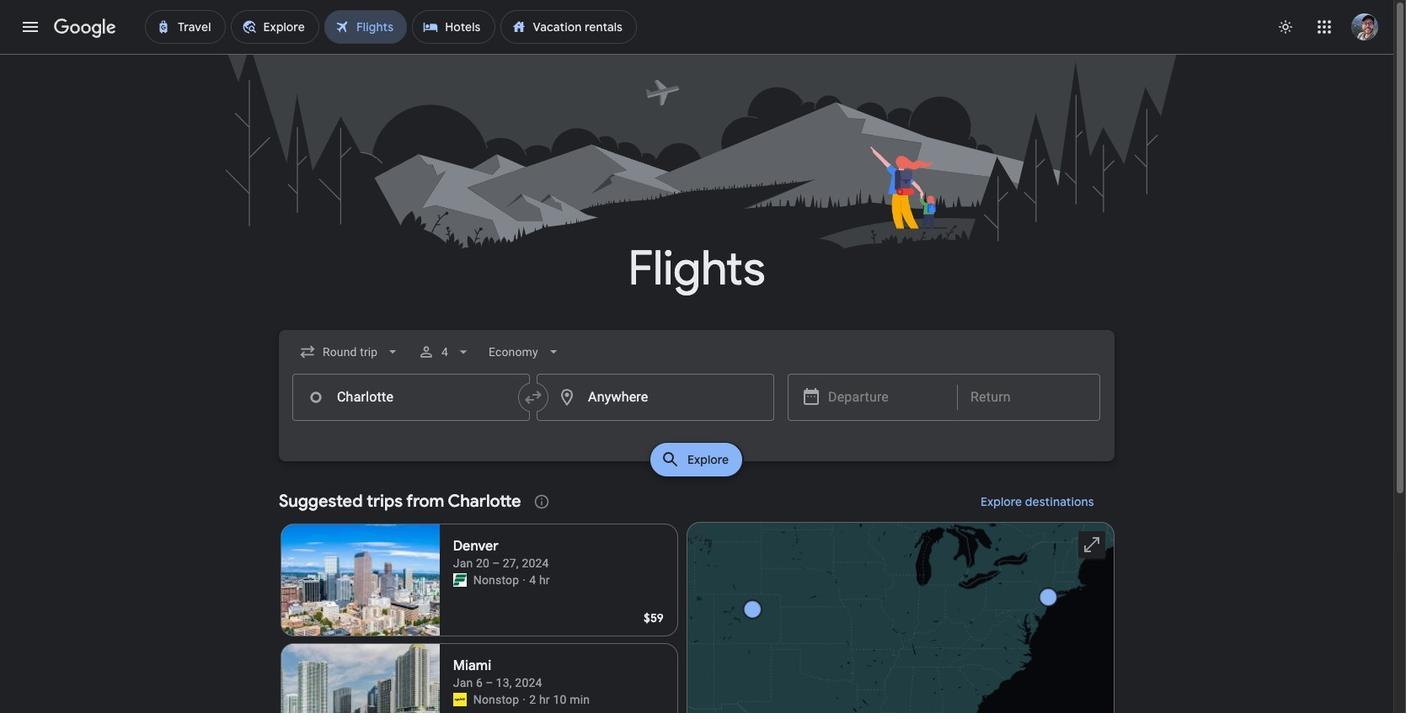 Task type: locate. For each thing, give the bounding box(es) containing it.
1 vertical spatial explore
[[981, 495, 1023, 510]]

0 horizontal spatial explore
[[688, 452, 729, 468]]

nonstop
[[473, 574, 519, 587], [473, 693, 519, 707]]

 image
[[523, 572, 526, 589]]

suggested
[[279, 491, 363, 512]]

 image
[[523, 692, 526, 709]]

0 vertical spatial jan
[[453, 557, 473, 570]]

from
[[406, 491, 444, 512]]

2 jan from the top
[[453, 677, 473, 690]]

59 US dollars text field
[[644, 611, 664, 626]]

jan up spirit image
[[453, 677, 473, 690]]

None field
[[292, 337, 408, 367], [482, 337, 569, 367], [292, 337, 408, 367], [482, 337, 569, 367]]

jan
[[453, 557, 473, 570], [453, 677, 473, 690]]

2024 for miami
[[515, 677, 542, 690]]

1 vertical spatial 2024
[[515, 677, 542, 690]]

1 horizontal spatial explore
[[981, 495, 1023, 510]]

0 horizontal spatial 4
[[442, 345, 449, 359]]

explore destinations
[[981, 495, 1095, 510]]

4 for 4
[[442, 345, 449, 359]]

explore button
[[651, 443, 743, 477]]

1 vertical spatial 4
[[529, 574, 536, 587]]

1 nonstop from the top
[[473, 574, 519, 587]]

0 vertical spatial nonstop
[[473, 574, 519, 587]]

jan inside 'miami jan 6 – 13, 2024'
[[453, 677, 473, 690]]

2024
[[522, 557, 549, 570], [515, 677, 542, 690]]

0 vertical spatial explore
[[688, 452, 729, 468]]

nonstop down 20 – 27,
[[473, 574, 519, 587]]

Flight search field
[[265, 330, 1128, 482]]

1 vertical spatial nonstop
[[473, 693, 519, 707]]

1 jan from the top
[[453, 557, 473, 570]]

suggested trips from charlotte
[[279, 491, 521, 512]]

2024 up 2
[[515, 677, 542, 690]]

0 vertical spatial 2024
[[522, 557, 549, 570]]

trips
[[367, 491, 403, 512]]

None text field
[[292, 374, 530, 421]]

4 inside suggested trips from charlotte region
[[529, 574, 536, 587]]

4 inside popup button
[[442, 345, 449, 359]]

hr for denver
[[539, 574, 550, 587]]

4
[[442, 345, 449, 359], [529, 574, 536, 587]]

nonstop down '6 – 13,'
[[473, 693, 519, 707]]

1 vertical spatial jan
[[453, 677, 473, 690]]

2 nonstop from the top
[[473, 693, 519, 707]]

1 hr from the top
[[539, 574, 550, 587]]

hr down denver jan 20 – 27, 2024
[[539, 574, 550, 587]]

2024 inside denver jan 20 – 27, 2024
[[522, 557, 549, 570]]

Return text field
[[971, 375, 1087, 420]]

flights
[[628, 239, 765, 299]]

hr
[[539, 574, 550, 587], [539, 693, 550, 707]]

1 horizontal spatial 4
[[529, 574, 536, 587]]

2024 up 4 hr
[[522, 557, 549, 570]]

4 for 4 hr
[[529, 574, 536, 587]]

20 – 27,
[[476, 557, 519, 570]]

change appearance image
[[1266, 7, 1306, 47]]

2024 inside 'miami jan 6 – 13, 2024'
[[515, 677, 542, 690]]

explore for explore
[[688, 452, 729, 468]]

jan inside denver jan 20 – 27, 2024
[[453, 557, 473, 570]]

spirit image
[[453, 693, 467, 707]]

2 hr from the top
[[539, 693, 550, 707]]

explore inside button
[[688, 452, 729, 468]]

nonstop for denver
[[473, 574, 519, 587]]

explore inside button
[[981, 495, 1023, 510]]

explore destinations button
[[961, 482, 1115, 522]]

0 vertical spatial hr
[[539, 574, 550, 587]]

explore
[[688, 452, 729, 468], [981, 495, 1023, 510]]

Departure text field
[[828, 375, 945, 420]]

None text field
[[537, 374, 774, 421]]

0 vertical spatial 4
[[442, 345, 449, 359]]

hr for miami
[[539, 693, 550, 707]]

1 vertical spatial hr
[[539, 693, 550, 707]]

hr right 2
[[539, 693, 550, 707]]

jan up frontier icon
[[453, 557, 473, 570]]

4 button
[[411, 332, 479, 372]]



Task type: vqa. For each thing, say whether or not it's contained in the screenshot.
2024 for Miami
yes



Task type: describe. For each thing, give the bounding box(es) containing it.
suggested trips from charlotte region
[[279, 482, 1115, 714]]

nonstop for miami
[[473, 693, 519, 707]]

4 hr
[[529, 574, 550, 587]]

jan for denver
[[453, 557, 473, 570]]

miami
[[453, 658, 491, 675]]

jan for miami
[[453, 677, 473, 690]]

charlotte
[[448, 491, 521, 512]]

main menu image
[[20, 17, 40, 37]]

min
[[570, 693, 590, 707]]

6 – 13,
[[476, 677, 512, 690]]

2 hr 10 min
[[529, 693, 590, 707]]

none text field inside flight search box
[[292, 374, 530, 421]]

2
[[529, 693, 536, 707]]

miami jan 6 – 13, 2024
[[453, 658, 542, 690]]

$59
[[644, 611, 664, 626]]

2024 for denver
[[522, 557, 549, 570]]

denver jan 20 – 27, 2024
[[453, 538, 549, 570]]

denver
[[453, 538, 499, 555]]

explore for explore destinations
[[981, 495, 1023, 510]]

10
[[553, 693, 567, 707]]

destinations
[[1025, 495, 1095, 510]]

frontier image
[[453, 574, 467, 587]]



